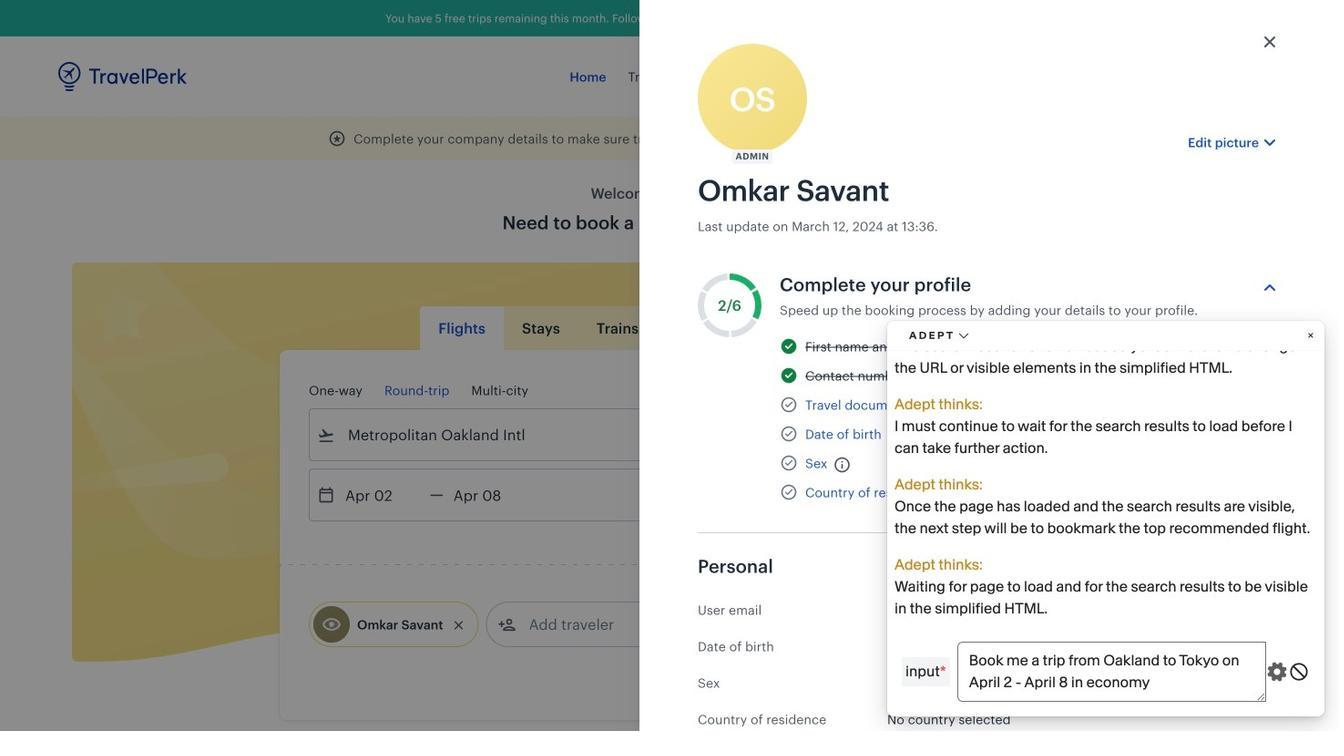 Task type: vqa. For each thing, say whether or not it's contained in the screenshot.
Return TEXT FIELD
yes



Task type: describe. For each thing, give the bounding box(es) containing it.
To search field
[[720, 420, 1006, 449]]

Return text field
[[444, 469, 539, 520]]

From search field
[[335, 420, 622, 449]]

Depart text field
[[335, 469, 430, 520]]

Add traveler search field
[[516, 610, 706, 639]]



